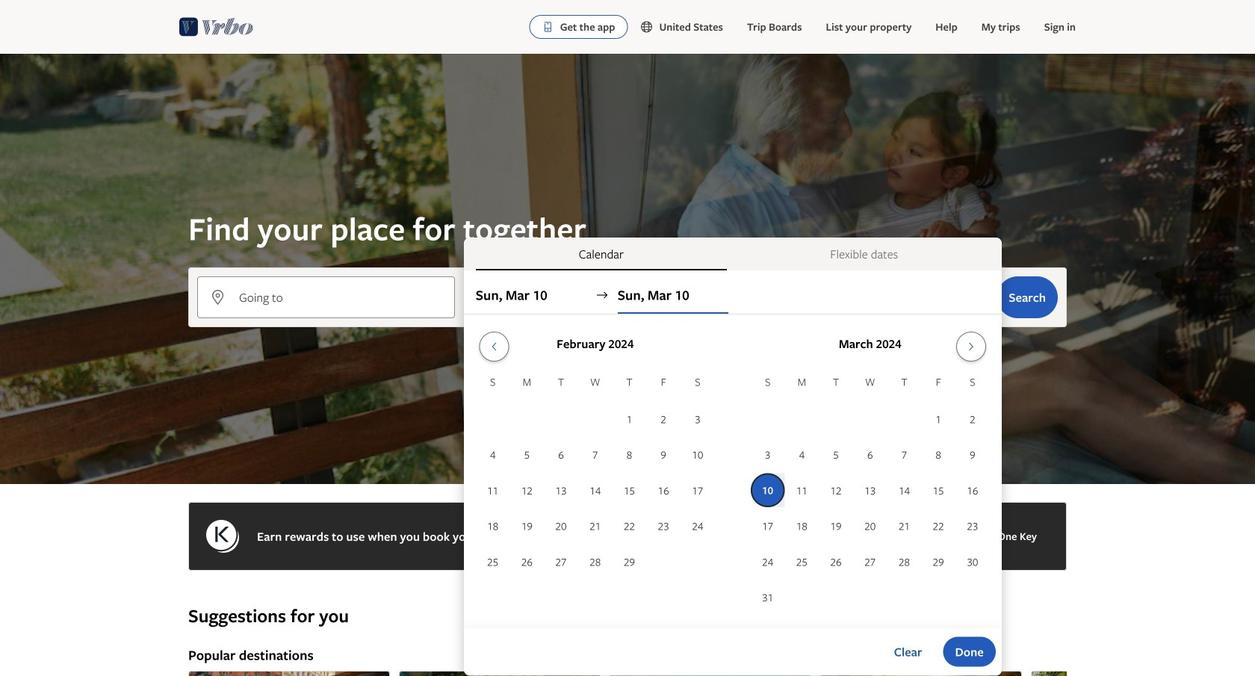 Task type: locate. For each thing, give the bounding box(es) containing it.
tab list inside wizard region
[[464, 238, 1002, 270]]

application
[[476, 326, 990, 616]]

vrbo logo image
[[179, 15, 253, 39]]

main content
[[0, 54, 1255, 676]]

directional image
[[595, 288, 609, 302]]

recently viewed region
[[179, 580, 1076, 604]]

february 2024 element
[[476, 374, 715, 580]]

cancun which includes a sandy beach, landscape views and general coastal views image
[[610, 671, 811, 676]]

tab list
[[464, 238, 1002, 270]]



Task type: vqa. For each thing, say whether or not it's contained in the screenshot.
Download the app button ICON
yes



Task type: describe. For each thing, give the bounding box(es) containing it.
download the app button image
[[542, 21, 554, 33]]

soho - tribeca which includes street scenes and a city image
[[188, 671, 390, 676]]

next month image
[[962, 341, 980, 353]]

small image
[[640, 20, 659, 34]]

application inside wizard region
[[476, 326, 990, 616]]

previous month image
[[485, 341, 503, 353]]

las vegas featuring interior views image
[[820, 671, 1022, 676]]

wizard region
[[0, 54, 1255, 676]]

march 2024 element
[[751, 374, 990, 616]]

south beach featuring tropical scenes, general coastal views and a beach image
[[1031, 671, 1233, 676]]

georgetown - foggy bottom showing a house, a city and street scenes image
[[399, 671, 601, 676]]



